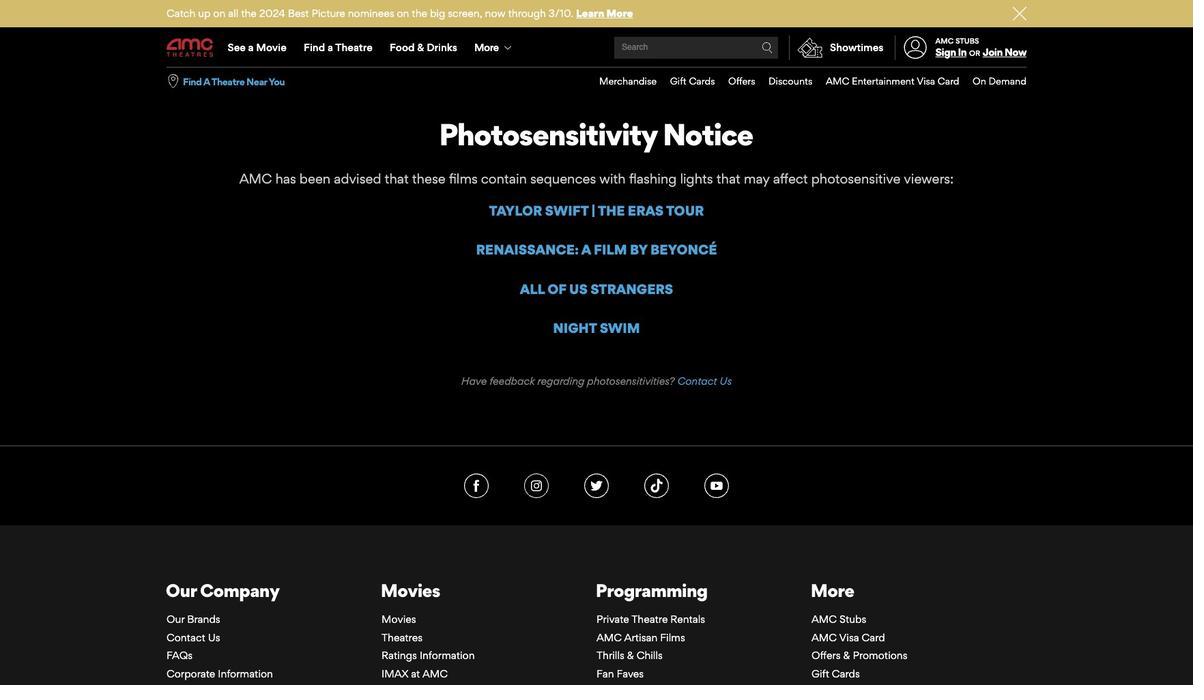 Task type: vqa. For each thing, say whether or not it's contained in the screenshot.
Click To Expand This List image inside Snacks BUTTON
no



Task type: describe. For each thing, give the bounding box(es) containing it.
cards inside amc stubs amc visa card offers & promotions gift cards
[[832, 668, 860, 681]]

more inside button
[[475, 41, 499, 54]]

photosensitive
[[812, 171, 901, 187]]

on demand
[[973, 75, 1027, 87]]

fan faves link
[[597, 668, 644, 681]]

notice
[[663, 116, 753, 153]]

user profile image
[[897, 36, 935, 59]]

offers link
[[715, 68, 756, 95]]

the
[[598, 203, 625, 219]]

chills
[[637, 650, 663, 663]]

sign in or join amc stubs element
[[895, 29, 1027, 67]]

a for movie
[[248, 41, 254, 54]]

see a movie link
[[219, 29, 295, 67]]

amc up amc visa card link
[[812, 613, 837, 626]]

theatres
[[382, 631, 423, 644]]

taylor swift | the eras tour
[[489, 203, 704, 219]]

company
[[200, 580, 280, 602]]

& inside amc stubs amc visa card offers & promotions gift cards
[[844, 650, 851, 663]]

imax at amc link
[[382, 668, 448, 681]]

taylor swift | the eras tour link
[[489, 203, 704, 219]]

stubs for visa
[[840, 613, 867, 626]]

information inside our brands contact us faqs corporate information
[[218, 668, 273, 681]]

more button
[[466, 29, 523, 67]]

amc stubs amc visa card offers & promotions gift cards
[[812, 613, 908, 681]]

corporate
[[167, 668, 215, 681]]

amc down showtimes link
[[826, 75, 850, 87]]

our brands contact us faqs corporate information
[[167, 613, 273, 681]]

card inside amc entertainment visa card link
[[938, 75, 960, 87]]

photosensitivities?
[[588, 375, 675, 388]]

on demand link
[[960, 68, 1027, 95]]

movie
[[256, 41, 287, 54]]

may
[[744, 171, 770, 187]]

discounts link
[[756, 68, 813, 95]]

catch up on all the 2024 best picture nominees on the big screen, now through 3/10. learn more
[[167, 7, 633, 20]]

picture
[[312, 7, 345, 20]]

private theatre rentals amc artisan films thrills & chills fan faves
[[597, 613, 706, 681]]

learn more link
[[576, 7, 633, 20]]

0 vertical spatial cards
[[689, 75, 715, 87]]

renaissance: a film by beyoncé link
[[476, 242, 717, 258]]

ratings
[[382, 650, 417, 663]]

night
[[553, 321, 597, 337]]

theatres link
[[382, 631, 423, 644]]

amc inside amc stubs sign in or join now
[[936, 36, 954, 46]]

visa inside amc stubs amc visa card offers & promotions gift cards
[[840, 631, 860, 644]]

now
[[485, 7, 506, 20]]

footer containing our company
[[0, 446, 1194, 686]]

food & drinks
[[390, 41, 457, 54]]

theatre inside "private theatre rentals amc artisan films thrills & chills fan faves"
[[632, 613, 668, 626]]

private theatre rentals link
[[597, 613, 706, 626]]

now
[[1005, 46, 1027, 59]]

night swim
[[553, 321, 640, 337]]

showtimes image
[[790, 36, 831, 60]]

night swim link
[[553, 321, 640, 337]]

viewers:
[[904, 171, 954, 187]]

films
[[449, 171, 478, 187]]

find a theatre
[[304, 41, 373, 54]]

near
[[247, 76, 267, 87]]

strangers
[[591, 281, 674, 298]]

a for renaissance:
[[582, 242, 591, 258]]

fan
[[597, 668, 614, 681]]

contact inside our brands contact us faqs corporate information
[[167, 631, 205, 644]]

amc inside movies theatres ratings information imax at amc
[[423, 668, 448, 681]]

offers inside amc stubs amc visa card offers & promotions gift cards
[[812, 650, 841, 663]]

amc inside "private theatre rentals amc artisan films thrills & chills fan faves"
[[597, 631, 622, 644]]

all
[[520, 281, 545, 298]]

taylor
[[489, 203, 542, 219]]

1 the from the left
[[241, 7, 257, 20]]

menu containing merchandise
[[586, 68, 1027, 95]]

stubs for in
[[956, 36, 980, 46]]

1 horizontal spatial gift cards link
[[812, 668, 860, 681]]

have feedback regarding photosensitivities? contact us
[[462, 375, 732, 388]]

0 vertical spatial contact
[[678, 375, 717, 388]]

eras
[[628, 203, 664, 219]]

amc entertainment visa card
[[826, 75, 960, 87]]

find for find a theatre near you
[[183, 76, 202, 87]]

feedback
[[490, 375, 535, 388]]

2 that from the left
[[717, 171, 741, 187]]

renaissance: a film by beyoncé
[[476, 242, 717, 258]]

showtimes link
[[790, 36, 884, 60]]

showtimes
[[831, 41, 884, 54]]

amc artisan films link
[[597, 631, 686, 644]]

corporate information link
[[167, 668, 273, 681]]

see
[[228, 41, 246, 54]]

been
[[300, 171, 331, 187]]

advised
[[334, 171, 381, 187]]

gift inside amc stubs amc visa card offers & promotions gift cards
[[812, 668, 830, 681]]

promotions
[[853, 650, 908, 663]]

find a theatre near you
[[183, 76, 285, 87]]

thrills
[[597, 650, 625, 663]]

find for find a theatre
[[304, 41, 325, 54]]

food
[[390, 41, 415, 54]]

our company
[[166, 580, 280, 602]]

amc tiktok image
[[645, 474, 669, 498]]

us
[[570, 281, 588, 298]]

learn
[[576, 7, 605, 20]]

amc tiktok image
[[645, 474, 669, 498]]

at
[[411, 668, 420, 681]]

0 vertical spatial visa
[[917, 75, 936, 87]]

us inside our brands contact us faqs corporate information
[[208, 631, 220, 644]]



Task type: locate. For each thing, give the bounding box(es) containing it.
1 vertical spatial more
[[475, 41, 499, 54]]

2024
[[259, 7, 285, 20]]

1 vertical spatial offers
[[812, 650, 841, 663]]

0 vertical spatial a
[[203, 76, 210, 87]]

0 vertical spatial card
[[938, 75, 960, 87]]

menu down showtimes image
[[586, 68, 1027, 95]]

0 horizontal spatial cards
[[689, 75, 715, 87]]

the
[[241, 7, 257, 20], [412, 7, 428, 20]]

brands
[[187, 613, 220, 626]]

entertainment
[[852, 75, 915, 87]]

merchandise
[[600, 75, 657, 87]]

amc up sign
[[936, 36, 954, 46]]

3/10.
[[549, 7, 574, 20]]

faves
[[617, 668, 644, 681]]

movies up theatres 'link'
[[382, 613, 416, 626]]

sequences
[[531, 171, 596, 187]]

1 vertical spatial find
[[183, 76, 202, 87]]

that left may
[[717, 171, 741, 187]]

1 vertical spatial us
[[208, 631, 220, 644]]

flashing
[[630, 171, 677, 187]]

nominees
[[348, 7, 394, 20]]

0 horizontal spatial on
[[213, 7, 226, 20]]

0 horizontal spatial the
[[241, 7, 257, 20]]

1 on from the left
[[213, 7, 226, 20]]

& inside "private theatre rentals amc artisan films thrills & chills fan faves"
[[627, 650, 634, 663]]

1 horizontal spatial contact
[[678, 375, 717, 388]]

0 vertical spatial information
[[420, 650, 475, 663]]

0 horizontal spatial a
[[203, 76, 210, 87]]

has
[[275, 171, 296, 187]]

card up promotions
[[862, 631, 886, 644]]

amc up thrills
[[597, 631, 622, 644]]

of
[[548, 281, 567, 298]]

theatre for a
[[335, 41, 373, 54]]

gift down offers & promotions 'link' on the bottom of page
[[812, 668, 830, 681]]

renaissance:
[[476, 242, 579, 258]]

1 horizontal spatial us
[[720, 375, 732, 388]]

& down amc visa card link
[[844, 650, 851, 663]]

movies inside movies theatres ratings information imax at amc
[[382, 613, 416, 626]]

1 horizontal spatial &
[[627, 650, 634, 663]]

1 vertical spatial gift cards link
[[812, 668, 860, 681]]

1 horizontal spatial find
[[304, 41, 325, 54]]

menu down learn
[[167, 29, 1027, 67]]

the right all
[[241, 7, 257, 20]]

movies for movies theatres ratings information imax at amc
[[382, 613, 416, 626]]

lights
[[681, 171, 713, 187]]

0 horizontal spatial contact
[[167, 631, 205, 644]]

a inside find a theatre "link"
[[328, 41, 333, 54]]

offers down amc visa card link
[[812, 650, 841, 663]]

1 horizontal spatial gift
[[812, 668, 830, 681]]

amc visa card link
[[812, 631, 886, 644]]

all
[[228, 7, 239, 20]]

our brands link
[[167, 613, 220, 626]]

join
[[983, 46, 1003, 59]]

1 vertical spatial stubs
[[840, 613, 867, 626]]

more up the 'amc stubs' link
[[811, 580, 855, 602]]

2 vertical spatial more
[[811, 580, 855, 602]]

1 horizontal spatial a
[[328, 41, 333, 54]]

a for theatre
[[328, 41, 333, 54]]

our left brands
[[167, 613, 185, 626]]

offers left discounts
[[729, 75, 756, 87]]

1 vertical spatial a
[[582, 242, 591, 258]]

stubs inside amc stubs sign in or join now
[[956, 36, 980, 46]]

0 vertical spatial movies
[[381, 580, 440, 602]]

0 horizontal spatial find
[[183, 76, 202, 87]]

a inside button
[[203, 76, 210, 87]]

find inside button
[[183, 76, 202, 87]]

0 horizontal spatial card
[[862, 631, 886, 644]]

1 horizontal spatial cards
[[832, 668, 860, 681]]

in
[[959, 46, 967, 59]]

catch
[[167, 7, 196, 20]]

0 vertical spatial more
[[607, 7, 633, 20]]

information
[[420, 650, 475, 663], [218, 668, 273, 681]]

0 horizontal spatial &
[[417, 41, 424, 54]]

visa down user profile image
[[917, 75, 936, 87]]

cards down search the amc website text field
[[689, 75, 715, 87]]

beyoncé
[[651, 242, 717, 258]]

gift cards link down search the amc website text field
[[657, 68, 715, 95]]

more right learn
[[607, 7, 633, 20]]

1 vertical spatial gift
[[812, 668, 830, 681]]

movies up movies link
[[381, 580, 440, 602]]

more down now
[[475, 41, 499, 54]]

all of us strangers link
[[520, 281, 674, 298]]

2 a from the left
[[328, 41, 333, 54]]

offers & promotions link
[[812, 650, 908, 663]]

card down sign in button
[[938, 75, 960, 87]]

submit search icon image
[[762, 42, 773, 53]]

0 horizontal spatial visa
[[840, 631, 860, 644]]

0 vertical spatial us
[[720, 375, 732, 388]]

amc stubs sign in or join now
[[936, 36, 1027, 59]]

see a movie
[[228, 41, 287, 54]]

stubs inside amc stubs amc visa card offers & promotions gift cards
[[840, 613, 867, 626]]

information up "at"
[[420, 650, 475, 663]]

0 horizontal spatial stubs
[[840, 613, 867, 626]]

a left near
[[203, 76, 210, 87]]

have
[[462, 375, 487, 388]]

food & drinks link
[[381, 29, 466, 67]]

|
[[592, 203, 596, 219]]

our for our brands contact us faqs corporate information
[[167, 613, 185, 626]]

1 vertical spatial card
[[862, 631, 886, 644]]

2 the from the left
[[412, 7, 428, 20]]

gift cards link down offers & promotions 'link' on the bottom of page
[[812, 668, 860, 681]]

cookie consent banner dialog
[[0, 649, 1194, 686]]

theatre for a
[[212, 76, 245, 87]]

movies theatres ratings information imax at amc
[[382, 613, 475, 681]]

1 vertical spatial movies
[[382, 613, 416, 626]]

& right food
[[417, 41, 424, 54]]

menu
[[167, 29, 1027, 67], [586, 68, 1027, 95]]

1 horizontal spatial stubs
[[956, 36, 980, 46]]

you
[[269, 76, 285, 87]]

find down picture
[[304, 41, 325, 54]]

on
[[213, 7, 226, 20], [397, 7, 409, 20]]

1 vertical spatial our
[[167, 613, 185, 626]]

1 horizontal spatial a
[[582, 242, 591, 258]]

big
[[430, 7, 446, 20]]

amc has been advised that these films contain sequences with flashing lights that may affect photosensitive viewers:
[[239, 171, 954, 187]]

theatre up artisan at right
[[632, 613, 668, 626]]

amc
[[936, 36, 954, 46], [826, 75, 850, 87], [239, 171, 272, 187], [812, 613, 837, 626], [597, 631, 622, 644], [812, 631, 837, 644], [423, 668, 448, 681]]

1 vertical spatial information
[[218, 668, 273, 681]]

0 vertical spatial our
[[166, 580, 197, 602]]

join now button
[[983, 46, 1027, 59]]

discounts
[[769, 75, 813, 87]]

film
[[594, 242, 627, 258]]

a inside see a movie link
[[248, 41, 254, 54]]

search the AMC website text field
[[620, 43, 762, 53]]

on left all
[[213, 7, 226, 20]]

amc facebook image
[[464, 474, 489, 498], [464, 474, 489, 498]]

2 vertical spatial theatre
[[632, 613, 668, 626]]

faqs link
[[167, 650, 193, 663]]

photosensitivity
[[439, 116, 658, 153]]

footer
[[0, 446, 1194, 686]]

a
[[203, 76, 210, 87], [582, 242, 591, 258]]

1 horizontal spatial that
[[717, 171, 741, 187]]

stubs
[[956, 36, 980, 46], [840, 613, 867, 626]]

1 horizontal spatial offers
[[812, 650, 841, 663]]

0 vertical spatial gift cards link
[[657, 68, 715, 95]]

amc logo image
[[167, 39, 214, 57], [167, 39, 214, 57]]

&
[[417, 41, 424, 54], [627, 650, 634, 663], [844, 650, 851, 663]]

information right corporate
[[218, 668, 273, 681]]

0 vertical spatial theatre
[[335, 41, 373, 54]]

movies for movies
[[381, 580, 440, 602]]

visa down the 'amc stubs' link
[[840, 631, 860, 644]]

swim
[[600, 321, 640, 337]]

find a theatre link
[[295, 29, 381, 67]]

ratings information link
[[382, 650, 475, 663]]

1 horizontal spatial card
[[938, 75, 960, 87]]

our inside our brands contact us faqs corporate information
[[167, 613, 185, 626]]

faqs
[[167, 650, 193, 663]]

1 horizontal spatial theatre
[[335, 41, 373, 54]]

1 vertical spatial cards
[[832, 668, 860, 681]]

2 horizontal spatial theatre
[[632, 613, 668, 626]]

amc entertainment visa card link
[[813, 68, 960, 95]]

stubs up the in
[[956, 36, 980, 46]]

find a theatre near you button
[[183, 75, 285, 88]]

our up "our brands" link
[[166, 580, 197, 602]]

1 vertical spatial menu
[[586, 68, 1027, 95]]

artisan
[[625, 631, 658, 644]]

amc instagram image
[[525, 474, 549, 498], [525, 474, 549, 498]]

& up 'faves'
[[627, 650, 634, 663]]

1 vertical spatial contact us link
[[167, 631, 220, 644]]

up
[[198, 7, 211, 20]]

1 that from the left
[[385, 171, 409, 187]]

0 horizontal spatial gift
[[670, 75, 687, 87]]

more
[[607, 7, 633, 20], [475, 41, 499, 54], [811, 580, 855, 602]]

0 horizontal spatial more
[[475, 41, 499, 54]]

information inside movies theatres ratings information imax at amc
[[420, 650, 475, 663]]

0 horizontal spatial information
[[218, 668, 273, 681]]

1 horizontal spatial contact us link
[[678, 375, 732, 388]]

0 horizontal spatial a
[[248, 41, 254, 54]]

stubs up amc visa card link
[[840, 613, 867, 626]]

that
[[385, 171, 409, 187], [717, 171, 741, 187]]

contain
[[481, 171, 527, 187]]

2 on from the left
[[397, 7, 409, 20]]

through
[[508, 7, 546, 20]]

our for our company
[[166, 580, 197, 602]]

thrills & chills link
[[597, 650, 663, 663]]

0 horizontal spatial that
[[385, 171, 409, 187]]

that left these
[[385, 171, 409, 187]]

1 horizontal spatial the
[[412, 7, 428, 20]]

a left film
[[582, 242, 591, 258]]

theatre down nominees
[[335, 41, 373, 54]]

1 horizontal spatial more
[[607, 7, 633, 20]]

on right nominees
[[397, 7, 409, 20]]

these
[[412, 171, 446, 187]]

menu containing more
[[167, 29, 1027, 67]]

1 vertical spatial visa
[[840, 631, 860, 644]]

a for find
[[203, 76, 210, 87]]

private
[[597, 613, 630, 626]]

amc right "at"
[[423, 668, 448, 681]]

0 vertical spatial find
[[304, 41, 325, 54]]

us
[[720, 375, 732, 388], [208, 631, 220, 644]]

amc down the 'amc stubs' link
[[812, 631, 837, 644]]

0 horizontal spatial theatre
[[212, 76, 245, 87]]

gift down search the amc website text field
[[670, 75, 687, 87]]

theatre inside "link"
[[335, 41, 373, 54]]

0 vertical spatial gift
[[670, 75, 687, 87]]

contact right "photosensitivities?"
[[678, 375, 717, 388]]

1 horizontal spatial on
[[397, 7, 409, 20]]

affect
[[774, 171, 808, 187]]

drinks
[[427, 41, 457, 54]]

0 horizontal spatial contact us link
[[167, 631, 220, 644]]

0 vertical spatial offers
[[729, 75, 756, 87]]

1 horizontal spatial information
[[420, 650, 475, 663]]

2 horizontal spatial more
[[811, 580, 855, 602]]

0 horizontal spatial gift cards link
[[657, 68, 715, 95]]

programming
[[596, 580, 708, 602]]

swift
[[545, 203, 589, 219]]

gift cards
[[670, 75, 715, 87]]

find left near
[[183, 76, 202, 87]]

all of us strangers
[[520, 281, 674, 298]]

the left big
[[412, 7, 428, 20]]

a down picture
[[328, 41, 333, 54]]

imax
[[382, 668, 409, 681]]

find inside "link"
[[304, 41, 325, 54]]

photosensitivity notice
[[439, 116, 753, 153]]

0 vertical spatial menu
[[167, 29, 1027, 67]]

visa
[[917, 75, 936, 87], [840, 631, 860, 644]]

amc twitter image
[[585, 474, 609, 498], [585, 474, 609, 498]]

amc youtube image
[[705, 474, 729, 498], [705, 474, 729, 498]]

0 vertical spatial contact us link
[[678, 375, 732, 388]]

1 vertical spatial contact
[[167, 631, 205, 644]]

1 horizontal spatial visa
[[917, 75, 936, 87]]

on
[[973, 75, 987, 87]]

1 a from the left
[[248, 41, 254, 54]]

contact up faqs
[[167, 631, 205, 644]]

0 horizontal spatial us
[[208, 631, 220, 644]]

screen,
[[448, 7, 483, 20]]

card
[[938, 75, 960, 87], [862, 631, 886, 644]]

regarding
[[538, 375, 585, 388]]

card inside amc stubs amc visa card offers & promotions gift cards
[[862, 631, 886, 644]]

theatre inside button
[[212, 76, 245, 87]]

2 horizontal spatial &
[[844, 650, 851, 663]]

0 vertical spatial stubs
[[956, 36, 980, 46]]

1 vertical spatial theatre
[[212, 76, 245, 87]]

a right see
[[248, 41, 254, 54]]

amc stubs link
[[812, 613, 867, 626]]

demand
[[989, 75, 1027, 87]]

0 horizontal spatial offers
[[729, 75, 756, 87]]

theatre left near
[[212, 76, 245, 87]]

cards down offers & promotions 'link' on the bottom of page
[[832, 668, 860, 681]]

amc left has
[[239, 171, 272, 187]]



